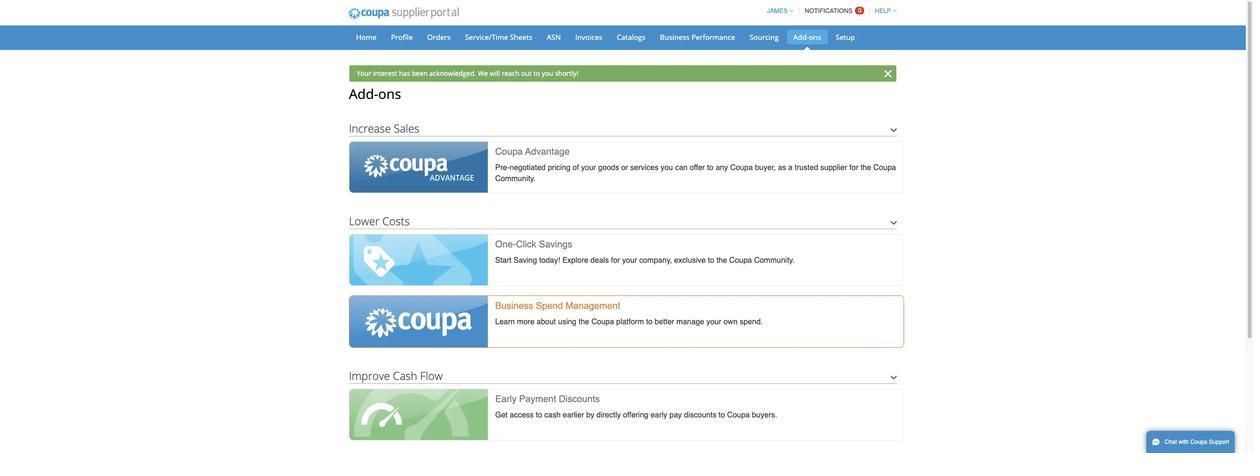 Task type: locate. For each thing, give the bounding box(es) containing it.
chat with coupa support button
[[1147, 431, 1236, 454]]

your right of
[[581, 164, 596, 172]]

add-ons down interest
[[349, 85, 401, 103]]

asn link
[[541, 30, 567, 44]]

to inside pre-negotiated pricing of your goods or services you can offer to any coupa buyer, as a trusted supplier for the coupa community.
[[707, 164, 714, 172]]

explore
[[563, 256, 589, 265]]

to right the discounts
[[719, 411, 725, 420]]

early
[[651, 411, 668, 420]]

2 horizontal spatial the
[[861, 164, 872, 172]]

the
[[861, 164, 872, 172], [717, 256, 728, 265], [579, 318, 590, 327]]

add-ons link
[[788, 30, 828, 44]]

business left performance
[[660, 32, 690, 42]]

0 horizontal spatial your
[[581, 164, 596, 172]]

1 vertical spatial community.
[[755, 256, 795, 265]]

buyer,
[[755, 164, 776, 172]]

for inside pre-negotiated pricing of your goods or services you can offer to any coupa buyer, as a trusted supplier for the coupa community.
[[850, 164, 859, 172]]

to right exclusive
[[708, 256, 715, 265]]

1 vertical spatial business
[[495, 301, 534, 311]]

1 horizontal spatial for
[[850, 164, 859, 172]]

sheets
[[510, 32, 533, 42]]

coupa supplier portal image
[[342, 1, 466, 25]]

interest
[[373, 69, 397, 78]]

out
[[521, 69, 532, 78]]

the right exclusive
[[717, 256, 728, 265]]

navigation
[[763, 1, 897, 20]]

can
[[676, 164, 688, 172]]

1 horizontal spatial add-ons
[[794, 32, 822, 42]]

add-ons
[[794, 32, 822, 42], [349, 85, 401, 103]]

0 horizontal spatial add-
[[349, 85, 379, 103]]

improve
[[349, 368, 390, 384]]

1 horizontal spatial ons
[[810, 32, 822, 42]]

more
[[517, 318, 535, 327]]

earlier
[[563, 411, 584, 420]]

0 vertical spatial add-
[[794, 32, 810, 42]]

manage
[[677, 318, 705, 327]]

1 vertical spatial for
[[611, 256, 620, 265]]

help link
[[871, 7, 897, 14]]

0 horizontal spatial community.
[[495, 175, 536, 183]]

ons down interest
[[379, 85, 401, 103]]

will
[[490, 69, 500, 78]]

1 vertical spatial ons
[[379, 85, 401, 103]]

add- down your
[[349, 85, 379, 103]]

ons
[[810, 32, 822, 42], [379, 85, 401, 103]]

offer
[[690, 164, 705, 172]]

payment
[[519, 394, 556, 404]]

shortly!
[[555, 69, 579, 78]]

or
[[622, 164, 629, 172]]

setup
[[836, 32, 856, 42]]

profile
[[391, 32, 413, 42]]

help
[[875, 7, 892, 14]]

2 vertical spatial your
[[707, 318, 722, 327]]

you left can
[[661, 164, 673, 172]]

today!
[[540, 256, 560, 265]]

james link
[[763, 7, 794, 14]]

early
[[495, 394, 517, 404]]

discounts
[[559, 394, 600, 404]]

add- down james link
[[794, 32, 810, 42]]

business up learn
[[495, 301, 534, 311]]

1 vertical spatial add-
[[349, 85, 379, 103]]

one-click savings
[[495, 239, 573, 250]]

you inside pre-negotiated pricing of your goods or services you can offer to any coupa buyer, as a trusted supplier for the coupa community.
[[661, 164, 673, 172]]

1 vertical spatial your
[[623, 256, 637, 265]]

a
[[789, 164, 793, 172]]

for right deals
[[611, 256, 620, 265]]

to right the out
[[534, 69, 540, 78]]

james
[[767, 7, 788, 14]]

business spend management
[[495, 301, 621, 311]]

service/time
[[465, 32, 508, 42]]

1 horizontal spatial business
[[660, 32, 690, 42]]

1 horizontal spatial community.
[[755, 256, 795, 265]]

0 vertical spatial business
[[660, 32, 690, 42]]

to
[[534, 69, 540, 78], [707, 164, 714, 172], [708, 256, 715, 265], [646, 318, 653, 327], [536, 411, 543, 420], [719, 411, 725, 420]]

coupa inside the chat with coupa support button
[[1191, 439, 1208, 446]]

sourcing
[[750, 32, 779, 42]]

0 horizontal spatial add-ons
[[349, 85, 401, 103]]

supplier
[[821, 164, 848, 172]]

the right "using"
[[579, 318, 590, 327]]

your left own
[[707, 318, 722, 327]]

your interest has been acknowledged. we will reach out to you shortly!
[[357, 69, 579, 78]]

asn
[[547, 32, 561, 42]]

your inside pre-negotiated pricing of your goods or services you can offer to any coupa buyer, as a trusted supplier for the coupa community.
[[581, 164, 596, 172]]

0 horizontal spatial the
[[579, 318, 590, 327]]

business for business performance
[[660, 32, 690, 42]]

better
[[655, 318, 675, 327]]

service/time sheets
[[465, 32, 533, 42]]

using
[[558, 318, 577, 327]]

notifications 0
[[805, 7, 862, 14]]

1 horizontal spatial add-
[[794, 32, 810, 42]]

0 vertical spatial your
[[581, 164, 596, 172]]

0 horizontal spatial business
[[495, 301, 534, 311]]

buyers.
[[752, 411, 778, 420]]

ons down notifications
[[810, 32, 822, 42]]

community.
[[495, 175, 536, 183], [755, 256, 795, 265]]

coupa
[[495, 146, 523, 157], [731, 164, 753, 172], [874, 164, 897, 172], [730, 256, 752, 265], [592, 318, 614, 327], [728, 411, 750, 420], [1191, 439, 1208, 446]]

0 vertical spatial the
[[861, 164, 872, 172]]

1 horizontal spatial the
[[717, 256, 728, 265]]

1 vertical spatial the
[[717, 256, 728, 265]]

for right supplier
[[850, 164, 859, 172]]

home link
[[350, 30, 383, 44]]

add-
[[794, 32, 810, 42], [349, 85, 379, 103]]

0 vertical spatial community.
[[495, 175, 536, 183]]

to left any
[[707, 164, 714, 172]]

negotiated
[[510, 164, 546, 172]]

0 vertical spatial ons
[[810, 32, 822, 42]]

costs
[[383, 214, 410, 229]]

the inside pre-negotiated pricing of your goods or services you can offer to any coupa buyer, as a trusted supplier for the coupa community.
[[861, 164, 872, 172]]

business for business spend management
[[495, 301, 534, 311]]

offering
[[623, 411, 649, 420]]

0 vertical spatial for
[[850, 164, 859, 172]]

0 vertical spatial you
[[542, 69, 554, 78]]

for
[[850, 164, 859, 172], [611, 256, 620, 265]]

exclusive
[[675, 256, 706, 265]]

1 vertical spatial you
[[661, 164, 673, 172]]

early payment discounts
[[495, 394, 600, 404]]

you left shortly!
[[542, 69, 554, 78]]

performance
[[692, 32, 736, 42]]

saving
[[514, 256, 537, 265]]

chat with coupa support
[[1165, 439, 1230, 446]]

the right supplier
[[861, 164, 872, 172]]

2 vertical spatial the
[[579, 318, 590, 327]]

2 horizontal spatial your
[[707, 318, 722, 327]]

your left company,
[[623, 256, 637, 265]]

orders
[[427, 32, 451, 42]]

your
[[581, 164, 596, 172], [623, 256, 637, 265], [707, 318, 722, 327]]

1 horizontal spatial you
[[661, 164, 673, 172]]

one-
[[495, 239, 516, 250]]

lower costs
[[349, 214, 410, 229]]

learn more about using the coupa platform to better manage your own spend.
[[495, 318, 763, 327]]

add-ons down notifications
[[794, 32, 822, 42]]



Task type: vqa. For each thing, say whether or not it's contained in the screenshot.
the been
yes



Task type: describe. For each thing, give the bounding box(es) containing it.
sales
[[394, 121, 420, 136]]

invoices link
[[569, 30, 609, 44]]

your
[[357, 69, 372, 78]]

start
[[495, 256, 512, 265]]

acknowledged.
[[430, 69, 476, 78]]

with
[[1179, 439, 1189, 446]]

start saving today! explore deals for your company, exclusive to the coupa community.
[[495, 256, 795, 265]]

business performance link
[[654, 30, 742, 44]]

spend.
[[740, 318, 763, 327]]

coupa advantage
[[495, 146, 570, 157]]

services
[[631, 164, 659, 172]]

get
[[495, 411, 508, 420]]

about
[[537, 318, 556, 327]]

increase
[[349, 121, 391, 136]]

business performance
[[660, 32, 736, 42]]

to left cash at the left bottom of page
[[536, 411, 543, 420]]

trusted
[[795, 164, 819, 172]]

management
[[566, 301, 621, 311]]

has
[[399, 69, 410, 78]]

been
[[412, 69, 428, 78]]

invoices
[[576, 32, 603, 42]]

sourcing link
[[744, 30, 786, 44]]

directly
[[597, 411, 621, 420]]

access
[[510, 411, 534, 420]]

service/time sheets link
[[459, 30, 539, 44]]

1 horizontal spatial your
[[623, 256, 637, 265]]

orders link
[[421, 30, 457, 44]]

home
[[356, 32, 377, 42]]

1 vertical spatial add-ons
[[349, 85, 401, 103]]

increase sales
[[349, 121, 420, 136]]

0 horizontal spatial for
[[611, 256, 620, 265]]

click
[[516, 239, 537, 250]]

catalogs link
[[611, 30, 652, 44]]

pricing
[[548, 164, 571, 172]]

deals
[[591, 256, 609, 265]]

own
[[724, 318, 738, 327]]

pre-negotiated pricing of your goods or services you can offer to any coupa buyer, as a trusted supplier for the coupa community.
[[495, 164, 897, 183]]

of
[[573, 164, 579, 172]]

we
[[478, 69, 488, 78]]

advantage
[[525, 146, 570, 157]]

platform
[[617, 318, 644, 327]]

chat
[[1165, 439, 1178, 446]]

profile link
[[385, 30, 419, 44]]

discounts
[[684, 411, 717, 420]]

notifications
[[805, 7, 853, 14]]

lower
[[349, 214, 380, 229]]

savings
[[539, 239, 573, 250]]

0 horizontal spatial you
[[542, 69, 554, 78]]

setup link
[[830, 30, 862, 44]]

company,
[[640, 256, 672, 265]]

flow
[[420, 368, 443, 384]]

learn
[[495, 318, 515, 327]]

navigation containing notifications 0
[[763, 1, 897, 20]]

cash
[[545, 411, 561, 420]]

to left better
[[646, 318, 653, 327]]

0 horizontal spatial ons
[[379, 85, 401, 103]]

pre-
[[495, 164, 510, 172]]

cash
[[393, 368, 418, 384]]

catalogs
[[617, 32, 646, 42]]

community. inside pre-negotiated pricing of your goods or services you can offer to any coupa buyer, as a trusted supplier for the coupa community.
[[495, 175, 536, 183]]

pay
[[670, 411, 682, 420]]

any
[[716, 164, 728, 172]]

get access to cash earlier by directly offering early pay discounts to coupa buyers.
[[495, 411, 778, 420]]

0
[[859, 7, 862, 14]]

0 vertical spatial add-ons
[[794, 32, 822, 42]]

by
[[587, 411, 595, 420]]

support
[[1210, 439, 1230, 446]]

spend
[[536, 301, 563, 311]]



